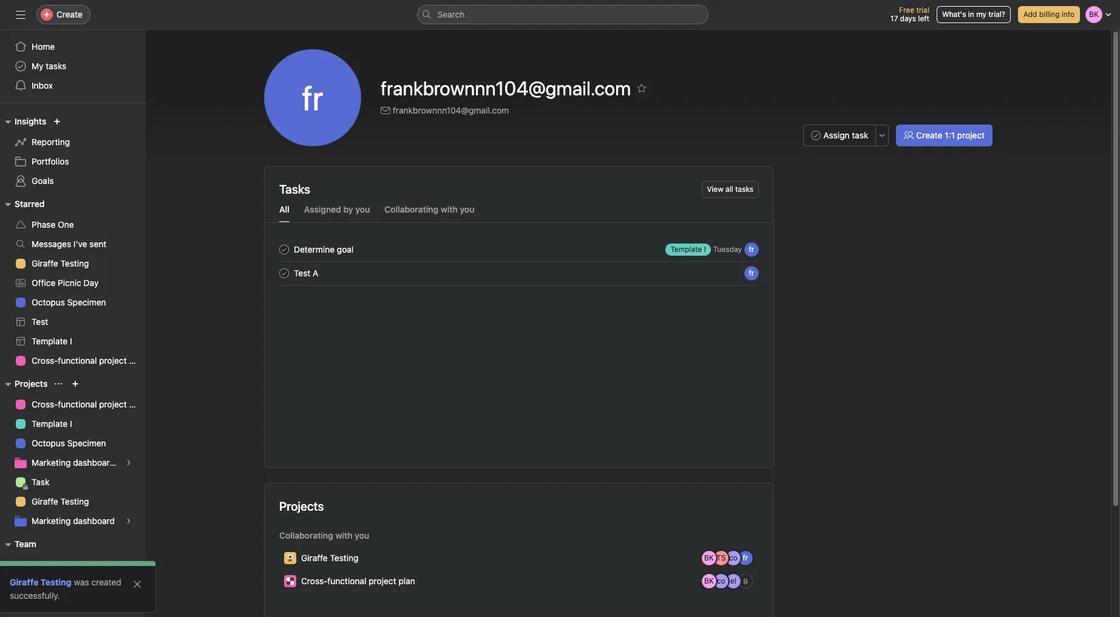 Task type: describe. For each thing, give the bounding box(es) containing it.
was
[[74, 577, 89, 587]]

giraffe inside projects element
[[32, 496, 58, 507]]

giraffe up successfully.
[[10, 577, 39, 587]]

goals link
[[7, 171, 138, 191]]

reporting
[[32, 137, 70, 147]]

tuesday
[[714, 245, 742, 254]]

what's in my trial?
[[943, 10, 1006, 19]]

testing inside 'starred' element
[[60, 258, 89, 268]]

assign task button
[[804, 125, 877, 146]]

view all tasks
[[707, 185, 754, 194]]

plan inside projects element
[[129, 399, 146, 409]]

i've
[[73, 239, 87, 249]]

1 cross-functional project plan link from the top
[[7, 351, 146, 371]]

see details, marketing dashboards image
[[125, 459, 132, 466]]

phase one
[[32, 219, 74, 230]]

i inside 'starred' element
[[70, 336, 72, 346]]

9
[[744, 577, 748, 586]]

completed image
[[277, 266, 292, 280]]

home link
[[7, 37, 138, 56]]

workspace
[[46, 559, 88, 570]]

a
[[313, 268, 318, 278]]

office picnic day
[[32, 278, 99, 288]]

messages i've sent link
[[7, 234, 138, 254]]

tasks inside button
[[736, 185, 754, 194]]

cross-functional project plan inside projects element
[[32, 399, 146, 409]]

functional inside 'starred' element
[[58, 355, 97, 366]]

trial?
[[989, 10, 1006, 19]]

left
[[919, 14, 930, 23]]

day
[[84, 278, 99, 288]]

create button
[[36, 5, 90, 24]]

specimen for 2nd octopus specimen link from the top of the page
[[67, 438, 106, 448]]

teams element
[[0, 533, 146, 577]]

template for template i link within the projects element
[[32, 418, 68, 429]]

marketing dashboard
[[32, 516, 115, 526]]

inbox
[[32, 80, 53, 91]]

17
[[891, 14, 898, 23]]

search
[[438, 9, 465, 19]]

in
[[969, 10, 975, 19]]

phase one link
[[7, 215, 138, 234]]

bk for cross-functional project plan
[[705, 576, 714, 586]]

determine
[[294, 244, 335, 254]]

2 fr button from the top
[[745, 266, 759, 280]]

create for create 1:1 project
[[917, 130, 943, 140]]

1 horizontal spatial projects
[[279, 499, 324, 513]]

by
[[343, 204, 353, 214]]

portfolios link
[[7, 152, 138, 171]]

search button
[[417, 5, 709, 24]]

my tasks link
[[7, 56, 138, 76]]

what's in my trial? button
[[937, 6, 1011, 23]]

ts
[[717, 553, 726, 562]]

was created successfully.
[[10, 577, 121, 601]]

created
[[91, 577, 121, 587]]

tasks
[[279, 182, 310, 196]]

giraffe testing up successfully.
[[10, 577, 72, 587]]

add to starred image
[[637, 83, 647, 93]]

giraffe inside 'starred' element
[[32, 258, 58, 268]]

project inside projects element
[[99, 399, 127, 409]]

marketing dashboard link
[[7, 511, 138, 531]]

starred button
[[0, 197, 45, 211]]

my for my workspace
[[32, 559, 43, 570]]

hide sidebar image
[[16, 10, 26, 19]]

insights element
[[0, 111, 146, 193]]

octopus for 2nd octopus specimen link from the top of the page
[[32, 438, 65, 448]]

assign task
[[824, 130, 869, 140]]

el
[[731, 576, 737, 586]]

you for collaborating with you
[[460, 204, 475, 214]]

completed checkbox for test a
[[277, 266, 292, 280]]

add
[[1024, 10, 1038, 19]]

project down with you
[[369, 576, 396, 586]]

octopus specimen for 2nd octopus specimen link from the bottom of the page
[[32, 297, 106, 307]]

with you
[[336, 530, 369, 541]]

plan inside 'starred' element
[[129, 355, 146, 366]]

office picnic day link
[[7, 273, 138, 293]]

task
[[852, 130, 869, 140]]

my tasks
[[32, 61, 66, 71]]

2 vertical spatial cross-
[[301, 576, 328, 586]]

more options image
[[879, 132, 886, 139]]

cross-functional project plan inside 'starred' element
[[32, 355, 146, 366]]

ribbon image
[[287, 555, 294, 562]]

home
[[32, 41, 55, 52]]

with
[[441, 204, 458, 214]]

0 vertical spatial frankbrownnn104@gmail.com
[[381, 77, 631, 100]]

task
[[32, 477, 50, 487]]

team
[[15, 539, 36, 549]]

portfolios
[[32, 156, 69, 166]]

team button
[[0, 537, 36, 552]]

insights
[[15, 116, 46, 126]]

puzzle image
[[287, 578, 294, 585]]

reporting link
[[7, 132, 138, 152]]

giraffe testing down collaborating with you
[[301, 553, 359, 563]]

create for create
[[56, 9, 83, 19]]

test for test a
[[294, 268, 311, 278]]

assign
[[824, 130, 850, 140]]

giraffe testing inside projects element
[[32, 496, 89, 507]]

template i inside 'starred' element
[[32, 336, 72, 346]]

dashboard
[[73, 516, 115, 526]]

specimen for 2nd octopus specimen link from the bottom of the page
[[67, 297, 106, 307]]

projects element
[[0, 373, 146, 533]]

trial
[[917, 5, 930, 15]]

add billing info button
[[1019, 6, 1081, 23]]

picnic
[[58, 278, 81, 288]]

free
[[900, 5, 915, 15]]

2 vertical spatial functional
[[328, 576, 367, 586]]

task link
[[7, 473, 138, 492]]

assigned by you
[[304, 204, 370, 214]]



Task type: locate. For each thing, give the bounding box(es) containing it.
collaborating left "with"
[[385, 204, 439, 214]]

0 vertical spatial cross-
[[32, 355, 58, 366]]

1 vertical spatial test
[[32, 316, 48, 327]]

collaborating with you
[[279, 530, 369, 541]]

2 vertical spatial plan
[[399, 576, 415, 586]]

project down test link
[[99, 355, 127, 366]]

giraffe testing link up successfully.
[[10, 577, 72, 587]]

1 vertical spatial my
[[32, 559, 43, 570]]

marketing up task at the bottom of page
[[32, 457, 71, 468]]

cross- inside 'starred' element
[[32, 355, 58, 366]]

1 vertical spatial collaborating
[[279, 530, 333, 541]]

octopus down office
[[32, 297, 65, 307]]

2 cross-functional project plan link from the top
[[7, 395, 146, 414]]

1 bk from the top
[[705, 553, 714, 562]]

2 vertical spatial i
[[70, 418, 72, 429]]

successfully.
[[10, 590, 60, 601]]

octopus specimen link
[[7, 293, 138, 312], [7, 434, 138, 453]]

test
[[294, 268, 311, 278], [32, 316, 48, 327]]

octopus
[[32, 297, 65, 307], [32, 438, 65, 448]]

cross-functional project plan link up new project or portfolio icon
[[7, 351, 146, 371]]

1 horizontal spatial tasks
[[736, 185, 754, 194]]

testing down my workspace
[[41, 577, 72, 587]]

1 vertical spatial create
[[917, 130, 943, 140]]

1 vertical spatial template
[[32, 336, 68, 346]]

0 vertical spatial template i
[[671, 244, 706, 254]]

create up home link
[[56, 9, 83, 19]]

co left the el at the right bottom of page
[[717, 576, 726, 586]]

projects left show options, current sort, top icon on the left bottom
[[15, 378, 48, 389]]

cross-functional project plan up new project or portfolio icon
[[32, 355, 146, 366]]

i down test link
[[70, 336, 72, 346]]

specimen inside 'starred' element
[[67, 297, 106, 307]]

show options, current sort, top image
[[55, 380, 62, 388]]

2 completed checkbox from the top
[[277, 266, 292, 280]]

project right 1:1
[[958, 130, 985, 140]]

template i left tuesday button
[[671, 244, 706, 254]]

octopus up marketing dashboards link
[[32, 438, 65, 448]]

template i link up new project or portfolio icon
[[7, 332, 138, 351]]

tasks inside global element
[[46, 61, 66, 71]]

1 vertical spatial template i link
[[7, 332, 138, 351]]

add billing info
[[1024, 10, 1075, 19]]

0 vertical spatial functional
[[58, 355, 97, 366]]

octopus specimen
[[32, 297, 106, 307], [32, 438, 106, 448]]

my workspace link
[[7, 555, 138, 575]]

bk left the el at the right bottom of page
[[705, 576, 714, 586]]

giraffe down task at the bottom of page
[[32, 496, 58, 507]]

frankbrownnn104@gmail.com link
[[393, 104, 509, 117]]

giraffe
[[32, 258, 58, 268], [32, 496, 58, 507], [301, 553, 328, 563], [10, 577, 39, 587]]

template inside 'starred' element
[[32, 336, 68, 346]]

testing down task link
[[60, 496, 89, 507]]

billing
[[1040, 10, 1060, 19]]

search list box
[[417, 5, 709, 24]]

0 vertical spatial marketing
[[32, 457, 71, 468]]

i left tuesday
[[704, 244, 706, 254]]

octopus specimen for 2nd octopus specimen link from the top of the page
[[32, 438, 106, 448]]

giraffe testing up office picnic day on the top
[[32, 258, 89, 268]]

global element
[[0, 30, 146, 103]]

test inside 'starred' element
[[32, 316, 48, 327]]

giraffe testing down task link
[[32, 496, 89, 507]]

1 horizontal spatial you
[[460, 204, 475, 214]]

specimen down day
[[67, 297, 106, 307]]

messages
[[32, 239, 71, 249]]

test left a
[[294, 268, 311, 278]]

office
[[32, 278, 55, 288]]

octopus specimen inside 'starred' element
[[32, 297, 106, 307]]

create 1:1 project
[[917, 130, 985, 140]]

1 vertical spatial projects
[[279, 499, 324, 513]]

template i inside projects element
[[32, 418, 72, 429]]

0 vertical spatial template
[[671, 244, 702, 254]]

2 vertical spatial giraffe testing link
[[10, 577, 72, 587]]

co
[[730, 553, 738, 562], [717, 576, 726, 586]]

2 octopus from the top
[[32, 438, 65, 448]]

2 you from the left
[[460, 204, 475, 214]]

template i link inside projects element
[[7, 414, 138, 434]]

template i down test link
[[32, 336, 72, 346]]

my inside teams element
[[32, 559, 43, 570]]

1 vertical spatial frankbrownnn104@gmail.com
[[393, 105, 509, 115]]

my for my tasks
[[32, 61, 43, 71]]

new project or portfolio image
[[72, 380, 79, 388]]

0 vertical spatial i
[[704, 244, 706, 254]]

sent
[[89, 239, 106, 249]]

projects
[[15, 378, 48, 389], [279, 499, 324, 513]]

octopus specimen down picnic
[[32, 297, 106, 307]]

project inside create 1:1 project button
[[958, 130, 985, 140]]

collaborating for collaborating with you
[[279, 530, 333, 541]]

cross-functional project plan link
[[7, 351, 146, 371], [7, 395, 146, 414]]

0 vertical spatial completed checkbox
[[277, 242, 292, 257]]

2 bk from the top
[[705, 576, 714, 586]]

0 vertical spatial create
[[56, 9, 83, 19]]

2 specimen from the top
[[67, 438, 106, 448]]

tasks
[[46, 61, 66, 71], [736, 185, 754, 194]]

template down show options, current sort, top icon on the left bottom
[[32, 418, 68, 429]]

functional
[[58, 355, 97, 366], [58, 399, 97, 409], [328, 576, 367, 586]]

1 horizontal spatial test
[[294, 268, 311, 278]]

2 marketing from the top
[[32, 516, 71, 526]]

functional down with you
[[328, 576, 367, 586]]

bk for giraffe testing
[[705, 553, 714, 562]]

marketing dashboards link
[[7, 453, 138, 473]]

projects inside projects dropdown button
[[15, 378, 48, 389]]

1 vertical spatial octopus specimen link
[[7, 434, 138, 453]]

new image
[[54, 118, 61, 125]]

1 vertical spatial marketing
[[32, 516, 71, 526]]

marketing dashboards
[[32, 457, 119, 468]]

info
[[1062, 10, 1075, 19]]

create inside button
[[917, 130, 943, 140]]

giraffe testing link
[[7, 254, 138, 273], [7, 492, 138, 511], [10, 577, 72, 587]]

0 horizontal spatial create
[[56, 9, 83, 19]]

0 vertical spatial collaborating
[[385, 204, 439, 214]]

0 vertical spatial bk
[[705, 553, 714, 562]]

i
[[704, 244, 706, 254], [70, 336, 72, 346], [70, 418, 72, 429]]

collaborating inside tasks tabs tab list
[[385, 204, 439, 214]]

1 vertical spatial octopus
[[32, 438, 65, 448]]

starred element
[[0, 193, 146, 373]]

2 vertical spatial template
[[32, 418, 68, 429]]

0 vertical spatial projects
[[15, 378, 48, 389]]

1 specimen from the top
[[67, 297, 106, 307]]

functional down new project or portfolio icon
[[58, 399, 97, 409]]

1 horizontal spatial collaborating
[[385, 204, 439, 214]]

testing inside projects element
[[60, 496, 89, 507]]

functional up new project or portfolio icon
[[58, 355, 97, 366]]

collaborating for collaborating with you
[[385, 204, 439, 214]]

template i down show options, current sort, top icon on the left bottom
[[32, 418, 72, 429]]

cross- down show options, current sort, top icon on the left bottom
[[32, 399, 58, 409]]

create 1:1 project button
[[897, 125, 993, 146]]

invite button
[[12, 590, 64, 612]]

collaborating
[[385, 204, 439, 214], [279, 530, 333, 541]]

1 octopus specimen from the top
[[32, 297, 106, 307]]

project inside 'starred' element
[[99, 355, 127, 366]]

messages i've sent
[[32, 239, 106, 249]]

octopus specimen link down picnic
[[7, 293, 138, 312]]

1 vertical spatial specimen
[[67, 438, 106, 448]]

tasks down the home
[[46, 61, 66, 71]]

giraffe right ribbon image
[[301, 553, 328, 563]]

goals
[[32, 176, 54, 186]]

1 octopus specimen link from the top
[[7, 293, 138, 312]]

create left 1:1
[[917, 130, 943, 140]]

co right ts
[[730, 553, 738, 562]]

starred
[[15, 199, 45, 209]]

marketing for marketing dashboard
[[32, 516, 71, 526]]

Completed checkbox
[[277, 242, 292, 257], [277, 266, 292, 280]]

2 octopus specimen from the top
[[32, 438, 106, 448]]

insights button
[[0, 114, 46, 129]]

cross- inside projects element
[[32, 399, 58, 409]]

view
[[707, 185, 724, 194]]

my
[[977, 10, 987, 19]]

cross-functional project plan
[[32, 355, 146, 366], [32, 399, 146, 409], [301, 576, 415, 586]]

1 horizontal spatial co
[[730, 553, 738, 562]]

completed checkbox left test a
[[277, 266, 292, 280]]

you
[[355, 204, 370, 214], [460, 204, 475, 214]]

invite
[[34, 596, 56, 606]]

projects up collaborating with you
[[279, 499, 324, 513]]

marketing up team
[[32, 516, 71, 526]]

template i link inside 'starred' element
[[7, 332, 138, 351]]

cross-functional project plan link down new project or portfolio icon
[[7, 395, 146, 414]]

2 vertical spatial cross-functional project plan
[[301, 576, 415, 586]]

0 horizontal spatial test
[[32, 316, 48, 327]]

0 vertical spatial test
[[294, 268, 311, 278]]

cross-functional project plan down with you
[[301, 576, 415, 586]]

1 completed checkbox from the top
[[277, 242, 292, 257]]

projects button
[[0, 377, 48, 391]]

1 vertical spatial bk
[[705, 576, 714, 586]]

cross-functional project plan down new project or portfolio icon
[[32, 399, 146, 409]]

create inside dropdown button
[[56, 9, 83, 19]]

0 vertical spatial cross-functional project plan
[[32, 355, 146, 366]]

0 vertical spatial fr button
[[745, 242, 759, 257]]

1 vertical spatial i
[[70, 336, 72, 346]]

0 horizontal spatial co
[[717, 576, 726, 586]]

see details, marketing dashboard image
[[125, 517, 132, 525]]

0 vertical spatial giraffe testing link
[[7, 254, 138, 273]]

0 vertical spatial specimen
[[67, 297, 106, 307]]

1 vertical spatial functional
[[58, 399, 97, 409]]

view all tasks button
[[702, 181, 759, 198]]

0 vertical spatial octopus specimen link
[[7, 293, 138, 312]]

1 vertical spatial co
[[717, 576, 726, 586]]

0 horizontal spatial projects
[[15, 378, 48, 389]]

all
[[726, 185, 734, 194]]

cross-
[[32, 355, 58, 366], [32, 399, 58, 409], [301, 576, 328, 586]]

1 octopus from the top
[[32, 297, 65, 307]]

assigned
[[304, 204, 341, 214]]

testing
[[60, 258, 89, 268], [60, 496, 89, 507], [330, 553, 359, 563], [41, 577, 72, 587]]

completed image
[[277, 242, 292, 257]]

octopus specimen inside projects element
[[32, 438, 106, 448]]

test down office
[[32, 316, 48, 327]]

template inside projects element
[[32, 418, 68, 429]]

giraffe testing
[[32, 258, 89, 268], [32, 496, 89, 507], [301, 553, 359, 563], [10, 577, 72, 587]]

2 vertical spatial template i
[[32, 418, 72, 429]]

1 vertical spatial cross-functional project plan link
[[7, 395, 146, 414]]

template down test link
[[32, 336, 68, 346]]

giraffe testing inside 'starred' element
[[32, 258, 89, 268]]

all
[[279, 204, 290, 214]]

octopus specimen link up marketing dashboards
[[7, 434, 138, 453]]

0 vertical spatial octopus specimen
[[32, 297, 106, 307]]

tasks tabs tab list
[[265, 203, 774, 223]]

determine goal
[[294, 244, 354, 254]]

octopus specimen up marketing dashboards link
[[32, 438, 106, 448]]

1 you from the left
[[355, 204, 370, 214]]

free trial 17 days left
[[891, 5, 930, 23]]

1 fr button from the top
[[745, 242, 759, 257]]

1 vertical spatial tasks
[[736, 185, 754, 194]]

0 horizontal spatial you
[[355, 204, 370, 214]]

my workspace
[[32, 559, 88, 570]]

1 marketing from the top
[[32, 457, 71, 468]]

1 vertical spatial giraffe testing link
[[7, 492, 138, 511]]

1 vertical spatial fr button
[[745, 266, 759, 280]]

octopus inside projects element
[[32, 438, 65, 448]]

collaborating up ribbon image
[[279, 530, 333, 541]]

cross- right puzzle 'image'
[[301, 576, 328, 586]]

test link
[[7, 312, 138, 332]]

testing down the "messages i've sent" link
[[60, 258, 89, 268]]

collaborating with you
[[385, 204, 475, 214]]

completed checkbox for determine goal
[[277, 242, 292, 257]]

giraffe testing link up marketing dashboard
[[7, 492, 138, 511]]

what's
[[943, 10, 967, 19]]

functional inside projects element
[[58, 399, 97, 409]]

dashboards
[[73, 457, 119, 468]]

days
[[901, 14, 917, 23]]

create
[[56, 9, 83, 19], [917, 130, 943, 140]]

test a
[[294, 268, 318, 278]]

0 vertical spatial template i link
[[666, 243, 711, 255]]

one
[[58, 219, 74, 230]]

completed checkbox up completed icon
[[277, 242, 292, 257]]

project up dashboards in the left bottom of the page
[[99, 399, 127, 409]]

1 horizontal spatial create
[[917, 130, 943, 140]]

octopus inside 'starred' element
[[32, 297, 65, 307]]

1 vertical spatial completed checkbox
[[277, 266, 292, 280]]

1 vertical spatial cross-
[[32, 399, 58, 409]]

0 horizontal spatial tasks
[[46, 61, 66, 71]]

bk left ts
[[705, 553, 714, 562]]

2 octopus specimen link from the top
[[7, 434, 138, 453]]

0 vertical spatial my
[[32, 61, 43, 71]]

giraffe up office
[[32, 258, 58, 268]]

you right by
[[355, 204, 370, 214]]

0 horizontal spatial collaborating
[[279, 530, 333, 541]]

specimen
[[67, 297, 106, 307], [67, 438, 106, 448]]

template i link up marketing dashboards
[[7, 414, 138, 434]]

template left tuesday button
[[671, 244, 702, 254]]

specimen inside projects element
[[67, 438, 106, 448]]

1 vertical spatial plan
[[129, 399, 146, 409]]

goal
[[337, 244, 354, 254]]

my inside global element
[[32, 61, 43, 71]]

1 my from the top
[[32, 61, 43, 71]]

you for assigned by you
[[355, 204, 370, 214]]

my down team
[[32, 559, 43, 570]]

i inside projects element
[[70, 418, 72, 429]]

i up marketing dashboards
[[70, 418, 72, 429]]

1 vertical spatial cross-functional project plan
[[32, 399, 146, 409]]

specimen up dashboards in the left bottom of the page
[[67, 438, 106, 448]]

0 vertical spatial plan
[[129, 355, 146, 366]]

template for template i link in the 'starred' element
[[32, 336, 68, 346]]

testing down with you
[[330, 553, 359, 563]]

cross- up show options, current sort, top icon on the left bottom
[[32, 355, 58, 366]]

my
[[32, 61, 43, 71], [32, 559, 43, 570]]

0 vertical spatial octopus
[[32, 297, 65, 307]]

2 my from the top
[[32, 559, 43, 570]]

inbox link
[[7, 76, 138, 95]]

template i link left tuesday button
[[666, 243, 711, 255]]

octopus for 2nd octopus specimen link from the bottom of the page
[[32, 297, 65, 307]]

1 vertical spatial template i
[[32, 336, 72, 346]]

0 vertical spatial tasks
[[46, 61, 66, 71]]

0 vertical spatial cross-functional project plan link
[[7, 351, 146, 371]]

tasks right all
[[736, 185, 754, 194]]

giraffe testing link up picnic
[[7, 254, 138, 273]]

1 vertical spatial octopus specimen
[[32, 438, 106, 448]]

phase
[[32, 219, 56, 230]]

my up inbox
[[32, 61, 43, 71]]

test for test
[[32, 316, 48, 327]]

close image
[[132, 579, 142, 589]]

template
[[671, 244, 702, 254], [32, 336, 68, 346], [32, 418, 68, 429]]

0 vertical spatial co
[[730, 553, 738, 562]]

1:1
[[945, 130, 955, 140]]

2 vertical spatial template i link
[[7, 414, 138, 434]]

template i link
[[666, 243, 711, 255], [7, 332, 138, 351], [7, 414, 138, 434]]

marketing for marketing dashboards
[[32, 457, 71, 468]]

you right "with"
[[460, 204, 475, 214]]



Task type: vqa. For each thing, say whether or not it's contained in the screenshot.
the top octopus specimen
yes



